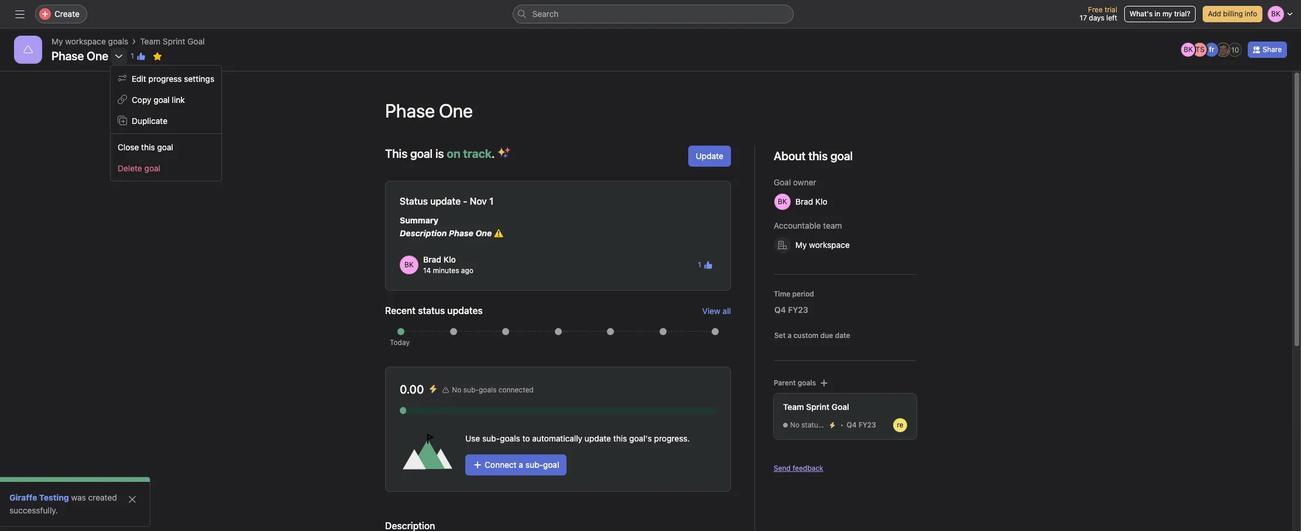 Task type: vqa. For each thing, say whether or not it's contained in the screenshot.
the middle Sub-
yes



Task type: describe. For each thing, give the bounding box(es) containing it.
1 vertical spatial goal
[[774, 177, 791, 187]]

set a custom due date button
[[772, 330, 854, 342]]

delete goal
[[118, 163, 160, 173]]

Goal name text field
[[376, 90, 917, 132]]

duplicate link
[[111, 110, 221, 131]]

add billing info button
[[1203, 6, 1263, 22]]

trial
[[1105, 5, 1118, 14]]

0 vertical spatial q4 fy23 button
[[767, 300, 828, 321]]

edit
[[132, 73, 146, 83]]

remove from starred image
[[153, 52, 162, 61]]

delete
[[118, 163, 142, 173]]

trial?
[[1175, 9, 1191, 18]]

edit progress settings
[[132, 73, 214, 83]]

settings
[[184, 73, 214, 83]]

goal for delete goal
[[144, 163, 160, 173]]

time
[[774, 290, 791, 299]]

create
[[54, 9, 80, 19]]

brad klo button
[[769, 191, 847, 213]]

add parent goal image
[[820, 379, 829, 388]]

send
[[774, 464, 791, 473]]

automatically
[[532, 434, 583, 444]]

today
[[390, 338, 410, 347]]

expand sidebar image
[[15, 9, 25, 19]]

progress.
[[654, 434, 690, 444]]

recent status updates
[[385, 306, 483, 316]]

no status (0%)
[[790, 421, 841, 430]]

0 horizontal spatial team sprint goal
[[140, 36, 205, 46]]

my for my workspace goals
[[52, 36, 63, 46]]

•
[[841, 421, 844, 430]]

duplicate
[[132, 116, 168, 126]]

-
[[463, 196, 468, 207]]

1 vertical spatial sprint
[[806, 402, 830, 412]]

parent
[[774, 379, 796, 388]]

in
[[1155, 9, 1161, 18]]

1 horizontal spatial team
[[783, 402, 804, 412]]

was created successfully.
[[9, 493, 117, 516]]

left
[[1107, 13, 1118, 22]]

info
[[1245, 9, 1258, 18]]

ago
[[461, 266, 474, 275]]

view
[[702, 306, 721, 316]]

what's in my trial? button
[[1125, 6, 1196, 22]]

to
[[523, 434, 530, 444]]

connect a sub-goal button
[[466, 455, 567, 476]]

delete goal link
[[111, 158, 221, 179]]

track
[[463, 147, 492, 160]]

remove image
[[832, 197, 842, 207]]

view all
[[702, 306, 731, 316]]

q4 fy23
[[775, 305, 809, 315]]

what's
[[1130, 9, 1153, 18]]

search list box
[[513, 5, 794, 23]]

update
[[696, 151, 724, 161]]

all
[[723, 306, 731, 316]]

bk inside latest status update element
[[405, 261, 414, 269]]

1 horizontal spatial update
[[585, 434, 611, 444]]

send feedback link
[[774, 464, 824, 474]]

minutes
[[433, 266, 459, 275]]

time period
[[774, 290, 814, 299]]

status
[[400, 196, 428, 207]]

accountable
[[774, 221, 821, 231]]

created
[[88, 493, 117, 503]]

no for no sub-goals connected
[[452, 386, 462, 395]]

free trial 17 days left
[[1080, 5, 1118, 22]]

status update - nov 1
[[400, 196, 494, 207]]

0 horizontal spatial this
[[141, 142, 155, 152]]

0 vertical spatial goal
[[188, 36, 205, 46]]

0.00
[[400, 383, 424, 396]]

giraffe
[[9, 493, 37, 503]]

my workspace button
[[769, 235, 869, 256]]

workspace for my workspace goals
[[65, 36, 106, 46]]

1 horizontal spatial fy23
[[859, 421, 877, 430]]

1 for 1 button in the latest status update element
[[698, 261, 701, 269]]

create button
[[35, 5, 87, 23]]

goals for use sub-goals to automatically update this goal's progress.
[[500, 434, 520, 444]]

connected
[[499, 386, 534, 395]]

parent goals
[[774, 379, 816, 388]]

phase
[[449, 228, 474, 238]]

team sprint goal link
[[140, 35, 205, 48]]

copy
[[132, 95, 151, 105]]

.
[[492, 147, 495, 160]]

1 horizontal spatial this
[[614, 434, 627, 444]]

link
[[172, 95, 185, 105]]

10
[[1232, 45, 1240, 54]]

nov 1
[[470, 196, 494, 207]]

add billing info
[[1209, 9, 1258, 18]]

edit progress settings link
[[111, 68, 221, 89]]

is
[[436, 147, 444, 160]]

goal for this goal is on track .
[[410, 147, 433, 160]]

re
[[897, 421, 904, 430]]

close
[[118, 142, 139, 152]]

goal for copy goal link
[[154, 95, 170, 105]]

⚠️ image
[[494, 229, 504, 238]]

progress
[[149, 73, 182, 83]]

owner
[[794, 177, 817, 187]]

days
[[1089, 13, 1105, 22]]

successfully.
[[9, 506, 58, 516]]

0 horizontal spatial team
[[140, 36, 161, 46]]

0 vertical spatial 1 button
[[127, 48, 149, 64]]

giraffe testing link
[[9, 493, 69, 503]]

my workspace goals link
[[52, 35, 128, 48]]

custom
[[794, 331, 819, 340]]

brad for brad klo
[[796, 197, 813, 207]]

a for connect
[[519, 460, 523, 470]]



Task type: locate. For each thing, give the bounding box(es) containing it.
sub- for no
[[464, 386, 479, 395]]

brad klo
[[796, 197, 828, 207]]

0 vertical spatial workspace
[[65, 36, 106, 46]]

my for my workspace
[[796, 240, 807, 250]]

1 button inside latest status update element
[[695, 257, 717, 273]]

goal up settings
[[188, 36, 205, 46]]

1 horizontal spatial my
[[796, 240, 807, 250]]

add
[[1209, 9, 1222, 18]]

0 horizontal spatial sub-
[[464, 386, 479, 395]]

use
[[466, 434, 480, 444]]

this goal is on track .
[[385, 147, 495, 160]]

1 vertical spatial brad
[[423, 255, 442, 265]]

1 vertical spatial my
[[796, 240, 807, 250]]

klo
[[816, 197, 828, 207], [444, 255, 456, 265]]

1 vertical spatial q4 fy23 button
[[844, 420, 891, 432]]

0 vertical spatial a
[[788, 331, 792, 340]]

close this goal
[[118, 142, 173, 152]]

goal up delete goal link in the top left of the page
[[157, 142, 173, 152]]

brad
[[796, 197, 813, 207], [423, 255, 442, 265]]

description phase one
[[400, 228, 494, 238]]

q4 fy23 button down the time period
[[767, 300, 828, 321]]

0 horizontal spatial klo
[[444, 255, 456, 265]]

team sprint goal
[[140, 36, 205, 46], [783, 402, 850, 412]]

fy23 right •
[[859, 421, 877, 430]]

1 vertical spatial no
[[790, 421, 800, 430]]

(0%)
[[824, 421, 841, 430]]

goal down automatically
[[543, 460, 559, 470]]

1 horizontal spatial brad
[[796, 197, 813, 207]]

phase one
[[52, 49, 108, 63]]

1 vertical spatial bk
[[405, 261, 414, 269]]

goal
[[188, 36, 205, 46], [774, 177, 791, 187], [832, 402, 850, 412]]

sub- down to
[[526, 460, 543, 470]]

1 vertical spatial team sprint goal
[[783, 402, 850, 412]]

no left "status"
[[790, 421, 800, 430]]

giraffe testing
[[9, 493, 69, 503]]

2 horizontal spatial goal
[[832, 402, 850, 412]]

fr
[[1210, 45, 1215, 54]]

sub- inside button
[[526, 460, 543, 470]]

1 vertical spatial q4
[[847, 421, 857, 430]]

goals for no sub-goals connected
[[479, 386, 497, 395]]

goal down close this goal in the top of the page
[[144, 163, 160, 173]]

close image
[[128, 495, 137, 505]]

goal owner
[[774, 177, 817, 187]]

goal's
[[630, 434, 652, 444]]

2 vertical spatial goal
[[832, 402, 850, 412]]

0 vertical spatial team
[[140, 36, 161, 46]]

0 horizontal spatial workspace
[[65, 36, 106, 46]]

a inside button
[[519, 460, 523, 470]]

sub- for use
[[482, 434, 500, 444]]

no for no status (0%)
[[790, 421, 800, 430]]

1 horizontal spatial bk
[[1184, 45, 1194, 54]]

0 vertical spatial update
[[430, 196, 461, 207]]

0 horizontal spatial update
[[430, 196, 461, 207]]

no
[[452, 386, 462, 395], [790, 421, 800, 430]]

1 horizontal spatial goal
[[774, 177, 791, 187]]

workspace for my workspace
[[809, 240, 850, 250]]

1 horizontal spatial sprint
[[806, 402, 830, 412]]

0 vertical spatial my
[[52, 36, 63, 46]]

goal left 'owner'
[[774, 177, 791, 187]]

set
[[775, 331, 786, 340]]

1 horizontal spatial a
[[788, 331, 792, 340]]

1 horizontal spatial 1 button
[[695, 257, 717, 273]]

free
[[1089, 5, 1103, 14]]

goals up show options image
[[108, 36, 128, 46]]

1 vertical spatial this
[[614, 434, 627, 444]]

team sprint goal up no status (0%)
[[783, 402, 850, 412]]

1 vertical spatial team
[[783, 402, 804, 412]]

0 horizontal spatial sprint
[[163, 36, 185, 46]]

update button
[[688, 146, 731, 167]]

1 horizontal spatial no
[[790, 421, 800, 430]]

2 horizontal spatial sub-
[[526, 460, 543, 470]]

no sub-goals connected
[[452, 386, 534, 395]]

team
[[140, 36, 161, 46], [783, 402, 804, 412]]

goal left link
[[154, 95, 170, 105]]

my
[[52, 36, 63, 46], [796, 240, 807, 250]]

search button
[[513, 5, 794, 23]]

0 vertical spatial 1
[[131, 52, 134, 60]]

goal left is
[[410, 147, 433, 160]]

0 horizontal spatial q4
[[775, 305, 786, 315]]

1 vertical spatial klo
[[444, 255, 456, 265]]

1 vertical spatial workspace
[[809, 240, 850, 250]]

0 vertical spatial fy23
[[788, 305, 809, 315]]

workspace inside dropdown button
[[809, 240, 850, 250]]

copy goal link
[[132, 95, 185, 105]]

on
[[447, 147, 461, 160]]

team sprint goal up "remove from starred" image
[[140, 36, 205, 46]]

goal
[[154, 95, 170, 105], [157, 142, 173, 152], [410, 147, 433, 160], [144, 163, 160, 173], [543, 460, 559, 470]]

sprint up edit progress settings
[[163, 36, 185, 46]]

accountable team
[[774, 221, 842, 231]]

q4 inside dropdown button
[[775, 305, 786, 315]]

a for set
[[788, 331, 792, 340]]

this
[[385, 147, 408, 160]]

one
[[476, 228, 492, 238]]

a right connect
[[519, 460, 523, 470]]

sub- left "connected"
[[464, 386, 479, 395]]

team down parent goals
[[783, 402, 804, 412]]

0 vertical spatial q4
[[775, 305, 786, 315]]

this
[[141, 142, 155, 152], [614, 434, 627, 444]]

a
[[788, 331, 792, 340], [519, 460, 523, 470]]

2 vertical spatial sub-
[[526, 460, 543, 470]]

my down accountable
[[796, 240, 807, 250]]

use sub-goals to automatically update this goal's progress.
[[466, 434, 690, 444]]

0 vertical spatial klo
[[816, 197, 828, 207]]

14
[[423, 266, 431, 275]]

0 vertical spatial this
[[141, 142, 155, 152]]

summary
[[400, 215, 439, 225]]

workspace down team
[[809, 240, 850, 250]]

close this goal link
[[111, 136, 221, 158]]

0 horizontal spatial 1
[[131, 52, 134, 60]]

1 horizontal spatial q4 fy23 button
[[844, 420, 891, 432]]

search
[[533, 9, 559, 19]]

this left goal's at the bottom of page
[[614, 434, 627, 444]]

goals left "connected"
[[479, 386, 497, 395]]

0 horizontal spatial no
[[452, 386, 462, 395]]

about this goal
[[774, 149, 853, 163]]

bk left ts
[[1184, 45, 1194, 54]]

1 inside latest status update element
[[698, 261, 701, 269]]

0 horizontal spatial brad
[[423, 255, 442, 265]]

about
[[774, 149, 806, 163]]

0 vertical spatial bk
[[1184, 45, 1194, 54]]

1 vertical spatial sub-
[[482, 434, 500, 444]]

1 vertical spatial 1
[[698, 261, 701, 269]]

ts
[[1196, 45, 1205, 54]]

0 horizontal spatial fy23
[[788, 305, 809, 315]]

0 vertical spatial sub-
[[464, 386, 479, 395]]

1 horizontal spatial team sprint goal
[[783, 402, 850, 412]]

1
[[131, 52, 134, 60], [698, 261, 701, 269]]

my
[[1163, 9, 1173, 18]]

my workspace
[[796, 240, 850, 250]]

fy23 down the time period
[[788, 305, 809, 315]]

1 vertical spatial update
[[585, 434, 611, 444]]

brad down 'owner'
[[796, 197, 813, 207]]

this goal
[[809, 149, 853, 163]]

connect
[[485, 460, 517, 470]]

0 horizontal spatial a
[[519, 460, 523, 470]]

goals left add parent goal icon
[[798, 379, 816, 388]]

update
[[430, 196, 461, 207], [585, 434, 611, 444]]

connect a sub-goal
[[485, 460, 559, 470]]

goals
[[108, 36, 128, 46], [798, 379, 816, 388], [479, 386, 497, 395], [500, 434, 520, 444]]

q4 right •
[[847, 421, 857, 430]]

goal inside button
[[543, 460, 559, 470]]

0 vertical spatial brad
[[796, 197, 813, 207]]

1 horizontal spatial workspace
[[809, 240, 850, 250]]

team
[[824, 221, 842, 231]]

q4 fy23 button
[[767, 300, 828, 321], [844, 420, 891, 432]]

update left -
[[430, 196, 461, 207]]

a right set
[[788, 331, 792, 340]]

klo for brad klo 14 minutes ago
[[444, 255, 456, 265]]

status
[[802, 421, 822, 430]]

no right 0.00
[[452, 386, 462, 395]]

recent
[[385, 306, 416, 316]]

1 horizontal spatial 1
[[698, 261, 701, 269]]

1 horizontal spatial klo
[[816, 197, 828, 207]]

update right automatically
[[585, 434, 611, 444]]

was
[[71, 493, 86, 503]]

klo for brad klo
[[816, 197, 828, 207]]

due
[[821, 331, 834, 340]]

q4
[[775, 305, 786, 315], [847, 421, 857, 430]]

1 vertical spatial 1 button
[[695, 257, 717, 273]]

brad up 14
[[423, 255, 442, 265]]

1 button left "remove from starred" image
[[127, 48, 149, 64]]

q4 fy23 button left re at the right of the page
[[844, 420, 891, 432]]

brad inside dropdown button
[[796, 197, 813, 207]]

1 button up view
[[695, 257, 717, 273]]

1 for the top 1 button
[[131, 52, 134, 60]]

goals left to
[[500, 434, 520, 444]]

0 horizontal spatial 1 button
[[127, 48, 149, 64]]

share button
[[1249, 42, 1288, 58]]

0 horizontal spatial bk
[[405, 261, 414, 269]]

brad for brad klo 14 minutes ago
[[423, 255, 442, 265]]

share
[[1263, 45, 1282, 54]]

1 horizontal spatial q4
[[847, 421, 857, 430]]

0 horizontal spatial q4 fy23 button
[[767, 300, 828, 321]]

17
[[1080, 13, 1087, 22]]

klo inside brad klo 14 minutes ago
[[444, 255, 456, 265]]

team up "remove from starred" image
[[140, 36, 161, 46]]

status updates
[[418, 306, 483, 316]]

sub- right use
[[482, 434, 500, 444]]

my inside dropdown button
[[796, 240, 807, 250]]

ja
[[1220, 45, 1228, 54]]

bk
[[1184, 45, 1194, 54], [405, 261, 414, 269]]

goal up •
[[832, 402, 850, 412]]

my up "phase one"
[[52, 36, 63, 46]]

what's in my trial?
[[1130, 9, 1191, 18]]

show options image
[[114, 52, 124, 61]]

latest status update element
[[385, 181, 731, 291]]

send feedback
[[774, 464, 824, 473]]

0 vertical spatial sprint
[[163, 36, 185, 46]]

1 horizontal spatial sub-
[[482, 434, 500, 444]]

workspace up "phase one"
[[65, 36, 106, 46]]

description
[[400, 228, 447, 238]]

this right close
[[141, 142, 155, 152]]

update inside latest status update element
[[430, 196, 461, 207]]

0 vertical spatial no
[[452, 386, 462, 395]]

fy23
[[788, 305, 809, 315], [859, 421, 877, 430]]

klo up minutes
[[444, 255, 456, 265]]

1 vertical spatial fy23
[[859, 421, 877, 430]]

brad inside brad klo 14 minutes ago
[[423, 255, 442, 265]]

bk left 14
[[405, 261, 414, 269]]

klo left remove icon
[[816, 197, 828, 207]]

1 vertical spatial a
[[519, 460, 523, 470]]

sprint up no status (0%)
[[806, 402, 830, 412]]

0 horizontal spatial goal
[[188, 36, 205, 46]]

klo inside brad klo dropdown button
[[816, 197, 828, 207]]

brad klo link
[[423, 255, 456, 265]]

0 vertical spatial team sprint goal
[[140, 36, 205, 46]]

q4 down time
[[775, 305, 786, 315]]

goals for my workspace goals
[[108, 36, 128, 46]]

a inside button
[[788, 331, 792, 340]]

0 horizontal spatial my
[[52, 36, 63, 46]]



